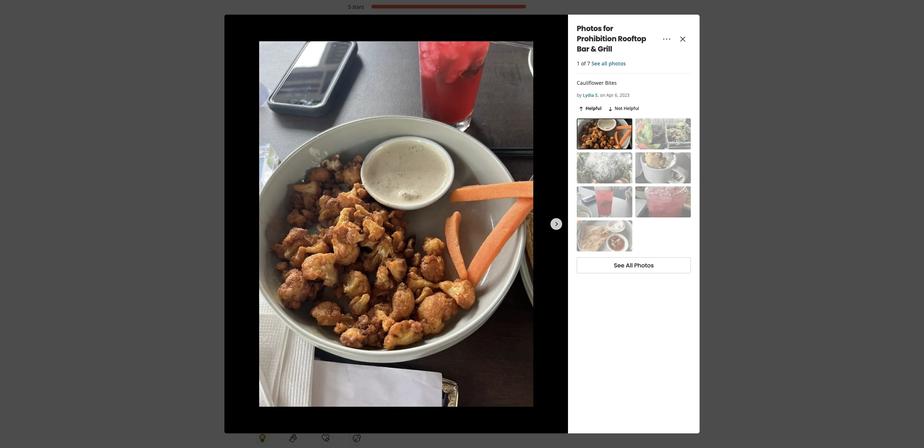 Task type: vqa. For each thing, say whether or not it's contained in the screenshot.
Any
yes



Task type: locate. For each thing, give the bounding box(es) containing it.
are inside food: we ordered the "crazy cauliflower bites" and the "chicken fundido quesadillas" for appetizers! entrees we ordered were: "blackened shrimp ssam salad" and the "prohibition burger"! the appetizers were amazing! the taste combinations are like nothing we have had before. the cauliflower is seasoned with a medium spice buffalo seasoning and paired with a delicious dipping sauce. the quesadillas were some of the best we had, and we sincerely recommend them! the entrees were both a 10/10! the shrimp was perfectly blackened and not overly salty. the burger is a brisket-short rib combination topped with any topping and cheese you request!
[[382, 226, 390, 233]]

0 vertical spatial photos
[[609, 60, 626, 67]]

was left our at the left
[[269, 160, 278, 167]]

1 left star
[[349, 56, 352, 63]]

for inside photos for prohibition rooftop bar & grill
[[603, 23, 613, 34]]

this
[[271, 277, 281, 284]]

sights,
[[404, 321, 420, 328]]

with
[[310, 233, 320, 240], [431, 233, 441, 240], [352, 262, 362, 269], [274, 284, 284, 291], [468, 328, 478, 335]]

in inside today was our first time eating at the prohibition restaurant in madison, al. we were looking to try something new, and i have to say that we were extremely satisfied!
[[398, 160, 403, 167]]

music
[[405, 328, 419, 335]]

1 horizontal spatial 7
[[587, 60, 590, 67]]

0 horizontal spatial recommend
[[290, 350, 319, 357]]

photos right all
[[634, 261, 654, 270]]

were:
[[303, 219, 317, 226]]

1 vertical spatial reviews
[[465, 79, 483, 86]]

1 horizontal spatial photos
[[609, 60, 626, 67]]

topping
[[373, 262, 392, 269]]

1 horizontal spatial see
[[614, 261, 624, 270]]

0 vertical spatial reviews
[[261, 42, 282, 50]]

over-
[[420, 182, 432, 189]]

1 vertical spatial lydia
[[281, 101, 296, 110]]

rooftop
[[325, 321, 343, 328]]

your
[[297, 277, 308, 284]]

i
[[303, 167, 304, 174]]

0 vertical spatial are
[[382, 226, 390, 233]]

received
[[397, 306, 417, 313]]

6, up not
[[615, 92, 618, 98]]

1 horizontal spatial 1
[[577, 60, 580, 67]]

were down the satisfied!
[[397, 182, 409, 189]]

were up seasoned
[[289, 226, 301, 233]]

1 for 1 of 7 see all photos
[[577, 60, 580, 67]]

1 vertical spatial photos
[[634, 261, 654, 270]]

we would truly recommend this spot, and we will definitely come back soon!
[[253, 350, 435, 357]]

5 star rating image
[[253, 135, 292, 142]]

0 vertical spatial both
[[296, 255, 307, 262]]

0 vertical spatial in
[[398, 160, 403, 167]]

the down the that
[[339, 182, 346, 189]]

photos
[[577, 23, 602, 34], [634, 261, 654, 270]]

30
[[304, 119, 310, 126]]

cheese
[[403, 262, 420, 269]]

s. left on
[[595, 92, 599, 98]]

1 vertical spatial prohibition
[[343, 160, 369, 167]]

is down appetizers
[[280, 233, 284, 240]]

0 vertical spatial see
[[592, 60, 600, 67]]

service:
[[253, 299, 271, 306]]

is right this
[[283, 277, 286, 284]]

  text field
[[442, 75, 526, 89]]

a
[[321, 233, 324, 240], [443, 233, 445, 240], [308, 255, 311, 262], [258, 262, 261, 269], [418, 306, 421, 313], [468, 321, 471, 328]]

1 vertical spatial 7
[[260, 146, 263, 153]]

recommend down paired
[[407, 248, 436, 255]]

7 photos link
[[260, 146, 279, 153]]

friends element
[[281, 119, 294, 126]]

7 right 16 camera v2 icon
[[260, 146, 263, 153]]

of inside 'environment: we dined in the rooftop table section! the music, sights, and ambiance gave a fun casual feel. however, both the inside and outside are clean and music filled environments with lots of spacing!'
[[253, 336, 258, 343]]

0 horizontal spatial definitely
[[319, 306, 341, 313]]

lydia s. link right by
[[583, 92, 599, 98]]

1 horizontal spatial 2023
[[620, 92, 630, 98]]

1 horizontal spatial helpful
[[624, 105, 639, 112]]

the inside the cocktails: the blueberry mojito and the bourbon margaritas were not over-iced or water down!!! they were perfect!!!!
[[339, 182, 346, 189]]

0 horizontal spatial lydia
[[281, 101, 296, 110]]

the left "chicken on the top
[[377, 204, 384, 211]]

1 vertical spatial lydia s. link
[[281, 101, 303, 110]]

lydia inside lydia s. montgomery, al
[[281, 101, 296, 110]]

is inside desert: this is not your mother's bread pudding!!! the orange ginger-lemongrass glaze bread pudding with fresh whipped topping! amazing!!!
[[283, 277, 286, 284]]

2 vertical spatial not
[[288, 277, 296, 284]]

2 stars from the top
[[352, 43, 364, 50]]

menu image
[[662, 35, 671, 43]]

recommend inside food: we ordered the "crazy cauliflower bites" and the "chicken fundido quesadillas" for appetizers! entrees we ordered were: "blackened shrimp ssam salad" and the "prohibition burger"! the appetizers were amazing! the taste combinations are like nothing we have had before. the cauliflower is seasoned with a medium spice buffalo seasoning and paired with a delicious dipping sauce. the quesadillas were some of the best we had, and we sincerely recommend them! the entrees were both a 10/10! the shrimp was perfectly blackened and not overly salty. the burger is a brisket-short rib combination topped with any topping and cheese you request!
[[407, 248, 436, 255]]

6, down 30
[[305, 135, 309, 142]]

1 horizontal spatial for
[[603, 23, 613, 34]]

for up burger"!
[[460, 204, 467, 211]]

photos right all
[[609, 60, 626, 67]]

2 stars
[[348, 43, 364, 50]]

1 vertical spatial are
[[371, 328, 379, 335]]

and down table
[[342, 328, 351, 335]]

0 horizontal spatial 6,
[[305, 135, 309, 142]]

buffalo
[[360, 233, 377, 240]]

0 horizontal spatial are
[[371, 328, 379, 335]]

apr
[[607, 92, 614, 98], [295, 135, 304, 142]]

0 horizontal spatial to
[[318, 167, 323, 174]]

0 horizontal spatial she
[[273, 299, 281, 306]]

not left "over-"
[[410, 182, 418, 189]]

1 vertical spatial 6,
[[305, 135, 309, 142]]

photos element
[[313, 119, 326, 126]]

helpful right 16 helpful v2 'image'
[[586, 105, 602, 112]]

1 helpful from the left
[[586, 105, 602, 112]]

photos up &
[[577, 23, 602, 34]]

1 vertical spatial photos
[[264, 146, 279, 153]]

1 vertical spatial in
[[310, 321, 315, 328]]

the
[[277, 182, 286, 189], [253, 226, 262, 233], [325, 226, 334, 233], [471, 226, 479, 233], [253, 248, 262, 255], [253, 255, 262, 262], [329, 255, 338, 262], [465, 255, 474, 262], [372, 277, 381, 284], [378, 321, 386, 328]]

brisket-
[[262, 262, 280, 269]]

0 horizontal spatial in
[[310, 321, 315, 328]]

burger"!
[[445, 219, 465, 226]]

1 vertical spatial definitely
[[372, 350, 394, 357]]

1 vertical spatial s.
[[298, 101, 303, 110]]

0 vertical spatial to
[[477, 160, 482, 167]]

0 horizontal spatial lydia s. link
[[281, 101, 303, 110]]

2 horizontal spatial not
[[426, 255, 434, 262]]

today was our first time eating at the prohibition restaurant in madison, al. we were looking to try something new, and i have to say that we were extremely satisfied!
[[253, 160, 489, 174]]

the inside the cocktails: the blueberry mojito and the bourbon margaritas were not over-iced or water down!!! they were perfect!!!!
[[277, 182, 286, 189]]

in
[[398, 160, 403, 167], [310, 321, 315, 328]]

0 vertical spatial for
[[603, 23, 613, 34]]

cauliflower up by
[[577, 79, 604, 86]]

0 vertical spatial photos
[[577, 23, 602, 34]]

of down casual on the bottom of the page
[[253, 336, 258, 343]]

is up desert:
[[253, 262, 257, 269]]

cauliflower up "blackened
[[323, 204, 350, 211]]

"prohibition
[[415, 219, 444, 226]]

lydia up montgomery,
[[281, 101, 296, 110]]

1 vertical spatial for
[[460, 204, 467, 211]]

0 horizontal spatial have
[[305, 167, 317, 174]]

to down 'eating' on the top of the page
[[318, 167, 323, 174]]

would inside the service: she was phenomenal! our server was lindsay! she was knowledgeable, fast, and accommodating! we would definitely give the hospitality we received a 10/10!!!
[[303, 306, 318, 313]]

was right server
[[353, 299, 362, 306]]

all
[[602, 60, 607, 67]]

to
[[477, 160, 482, 167], [318, 167, 323, 174]]

we inside the service: she was phenomenal! our server was lindsay! she was knowledgeable, fast, and accommodating! we would definitely give the hospitality we received a 10/10!!!
[[294, 306, 302, 313]]

1 vertical spatial recommend
[[290, 350, 319, 357]]

2 helpful from the left
[[624, 105, 639, 112]]

and left i on the top left of the page
[[292, 167, 301, 174]]

1 down bar
[[577, 60, 580, 67]]

1 she from the left
[[273, 299, 281, 306]]

18
[[288, 119, 294, 126]]

s. up montgomery,
[[298, 101, 303, 110]]

of up 10/10!
[[319, 248, 324, 255]]

1 vertical spatial not
[[426, 255, 434, 262]]

0 horizontal spatial 1
[[349, 56, 352, 63]]

0 horizontal spatial prohibition
[[343, 160, 369, 167]]

helpful button
[[577, 104, 603, 113]]

0 vertical spatial s.
[[595, 92, 599, 98]]

lydia
[[583, 92, 594, 98], [281, 101, 296, 110]]

&
[[591, 44, 596, 54]]

the inside desert: this is not your mother's bread pudding!!! the orange ginger-lemongrass glaze bread pudding with fresh whipped topping! amazing!!!
[[372, 277, 381, 284]]

1 vertical spatial apr
[[295, 135, 304, 142]]

not
[[615, 105, 623, 112]]

0 horizontal spatial not
[[288, 277, 296, 284]]

2 horizontal spatial of
[[581, 60, 586, 67]]

6,
[[615, 92, 618, 98], [305, 135, 309, 142]]

pudding
[[253, 284, 273, 291]]

she right lindsay!
[[385, 299, 393, 306]]

2
[[348, 43, 351, 50]]

lemongrass
[[417, 277, 445, 284]]

helpful right not
[[624, 105, 639, 112]]

not inside desert: this is not your mother's bread pudding!!! the orange ginger-lemongrass glaze bread pudding with fresh whipped topping! amazing!!!
[[288, 277, 296, 284]]

0 horizontal spatial 7
[[260, 146, 263, 153]]

reviews
[[261, 42, 282, 50], [465, 79, 483, 86]]

1 horizontal spatial recommend
[[407, 248, 436, 255]]

and inside the service: she was phenomenal! our server was lindsay! she was knowledgeable, fast, and accommodating! we would definitely give the hospitality we received a 10/10!!!
[[455, 299, 464, 306]]

prohibition up the that
[[343, 160, 369, 167]]

1 horizontal spatial apr
[[607, 92, 614, 98]]

1 horizontal spatial not
[[410, 182, 418, 189]]

like
[[392, 226, 400, 233]]

filter reviews by 2 stars rating element
[[341, 43, 526, 50]]

1 horizontal spatial 6,
[[615, 92, 618, 98]]

for up the grill in the top of the page
[[603, 23, 613, 34]]

2 vertical spatial of
[[253, 336, 258, 343]]

was down 'had,' at the bottom of page
[[357, 255, 366, 262]]

reviews right 89
[[261, 42, 282, 50]]

appetizers!
[[253, 211, 279, 218]]

0 vertical spatial of
[[581, 60, 586, 67]]

fun
[[473, 321, 481, 328]]

lydia right by
[[583, 92, 594, 98]]

a left fun
[[468, 321, 471, 328]]

seasoning
[[378, 233, 403, 240]]

a down amazing!
[[321, 233, 324, 240]]

prohibition
[[577, 34, 617, 44], [343, 160, 369, 167]]

0 horizontal spatial cauliflower
[[323, 204, 350, 211]]

photos for prohibition rooftop bar & grill
[[577, 23, 646, 54]]

the left orange
[[372, 277, 381, 284]]

0 horizontal spatial photos
[[577, 23, 602, 34]]

1 horizontal spatial are
[[382, 226, 390, 233]]

0 vertical spatial recommend
[[407, 248, 436, 255]]

16 camera v2 image
[[253, 146, 259, 152]]

a down knowledgeable, at left bottom
[[418, 306, 421, 313]]

a inside 'environment: we dined in the rooftop table section! the music, sights, and ambiance gave a fun casual feel. however, both the inside and outside are clean and music filled environments with lots of spacing!'
[[468, 321, 471, 328]]

the down 'best' on the bottom left of the page
[[329, 255, 338, 262]]

apr right on
[[607, 92, 614, 98]]

lydia s. link up montgomery,
[[281, 101, 303, 110]]

would left truly
[[262, 350, 277, 357]]

and right spot,
[[344, 350, 353, 357]]

server
[[337, 299, 352, 306]]

1 horizontal spatial would
[[303, 306, 318, 313]]

7
[[587, 60, 590, 67], [260, 146, 263, 153]]

appetizers
[[263, 226, 288, 233]]

with inside 'environment: we dined in the rooftop table section! the music, sights, and ambiance gave a fun casual feel. however, both the inside and outside are clean and music filled environments with lots of spacing!'
[[468, 328, 478, 335]]

we right the that
[[345, 167, 351, 174]]

have right i on the top left of the page
[[305, 167, 317, 174]]

to left try on the right top
[[477, 160, 482, 167]]

1 horizontal spatial cauliflower
[[577, 79, 604, 86]]

1 vertical spatial both
[[305, 328, 316, 335]]

water
[[450, 182, 463, 189]]

1 horizontal spatial have
[[429, 226, 440, 233]]

dined
[[295, 321, 309, 328]]

and up like
[[395, 219, 405, 226]]

prohibition up 1 of 7 see all photos
[[577, 34, 617, 44]]

0 vertical spatial have
[[305, 167, 317, 174]]

the inside the service: she was phenomenal! our server was lindsay! she was knowledgeable, fast, and accommodating! we would definitely give the hospitality we received a 10/10!!!
[[353, 306, 361, 313]]

1
[[349, 56, 352, 63], [577, 60, 580, 67]]

0 horizontal spatial reviews
[[261, 42, 282, 50]]

she up the accommodating!
[[273, 299, 281, 306]]

in up the satisfied!
[[398, 160, 403, 167]]

not up "you"
[[426, 255, 434, 262]]

definitely right will
[[372, 350, 394, 357]]

grill
[[598, 44, 612, 54]]

0 horizontal spatial of
[[253, 336, 258, 343]]

0 horizontal spatial s.
[[298, 101, 303, 110]]

1 stars from the top
[[352, 3, 364, 10]]

2 vertical spatial is
[[283, 277, 286, 284]]

with down this
[[274, 284, 284, 291]]

have down "prohibition
[[429, 226, 440, 233]]

and up the perfectly
[[366, 248, 375, 255]]

not up fresh
[[288, 277, 296, 284]]

89 reviews
[[253, 42, 282, 50]]

casual
[[253, 328, 268, 335]]

have inside food: we ordered the "crazy cauliflower bites" and the "chicken fundido quesadillas" for appetizers! entrees we ordered were: "blackened shrimp ssam salad" and the "prohibition burger"! the appetizers were amazing! the taste combinations are like nothing we have had before. the cauliflower is seasoned with a medium spice buffalo seasoning and paired with a delicious dipping sauce. the quesadillas were some of the best we had, and we sincerely recommend them! the entrees were both a 10/10! the shrimp was perfectly blackened and not overly salty. the burger is a brisket-short rib combination topped with any topping and cheese you request!
[[429, 226, 440, 233]]

recommend left this
[[290, 350, 319, 357]]

lindsay!
[[364, 299, 383, 306]]

with down fun
[[468, 328, 478, 335]]

of
[[581, 60, 586, 67], [319, 248, 324, 255], [253, 336, 258, 343]]

salty.
[[451, 255, 464, 262]]

the up clean
[[378, 321, 386, 328]]

are down 'salad"' at the left
[[382, 226, 390, 233]]

filter reviews by 1 star rating element
[[341, 56, 526, 63]]

0 vertical spatial is
[[280, 233, 284, 240]]

cauliflower
[[577, 79, 604, 86], [323, 204, 350, 211]]

16 nothelpful v2 image
[[607, 106, 613, 112]]

0 horizontal spatial apr
[[295, 135, 304, 142]]

fresh
[[286, 284, 298, 291]]

entrees
[[263, 255, 281, 262]]

any
[[363, 262, 372, 269]]

stars for 5 stars
[[352, 3, 364, 10]]

the up were
[[277, 182, 286, 189]]

24 close v2 image
[[678, 35, 687, 43]]

0 vertical spatial would
[[303, 306, 318, 313]]

seasoned
[[285, 233, 308, 240]]

we right al.
[[436, 160, 443, 167]]

search
[[448, 79, 464, 86]]

we down spacing!
[[253, 350, 261, 357]]

bourbon
[[348, 182, 369, 189]]

2023 down the '16 photos v2'
[[311, 135, 322, 142]]

2023 up not helpful
[[620, 92, 630, 98]]

1 vertical spatial of
[[319, 248, 324, 255]]

1 horizontal spatial she
[[385, 299, 393, 306]]

definitely down our
[[319, 306, 341, 313]]

5 stars
[[348, 3, 364, 10]]

we down phenomenal!
[[294, 306, 302, 313]]

of down bar
[[581, 60, 586, 67]]

was
[[269, 160, 278, 167], [357, 255, 366, 262], [283, 299, 292, 306], [353, 299, 362, 306], [395, 299, 404, 306]]

0 vertical spatial definitely
[[319, 306, 341, 313]]

we left received
[[388, 306, 395, 313]]

spot,
[[331, 350, 342, 357]]

0 horizontal spatial for
[[460, 204, 467, 211]]

0 vertical spatial 7
[[587, 60, 590, 67]]

that
[[334, 167, 343, 174]]

stars right 5
[[352, 3, 364, 10]]

not helpful
[[615, 105, 639, 112]]

they
[[253, 189, 264, 196]]

some
[[304, 248, 318, 255]]

accommodating!
[[253, 306, 293, 313]]

apr down 16 review v2 icon
[[295, 135, 304, 142]]

1 horizontal spatial lydia
[[583, 92, 594, 98]]

0 horizontal spatial helpful
[[586, 105, 602, 112]]

0 vertical spatial stars
[[352, 3, 364, 10]]

the up the that
[[334, 160, 342, 167]]

2023
[[620, 92, 630, 98], [311, 135, 322, 142]]

the right salty.
[[465, 255, 474, 262]]

0 vertical spatial not
[[410, 182, 418, 189]]

we
[[436, 160, 443, 167], [268, 204, 275, 211], [272, 219, 280, 226], [294, 306, 302, 313], [286, 321, 294, 328], [253, 350, 261, 357]]

and right fast,
[[455, 299, 464, 306]]

see all photos
[[614, 261, 654, 270]]

1 horizontal spatial lydia s. link
[[583, 92, 599, 98]]

recommend
[[407, 248, 436, 255], [290, 350, 319, 357]]

1 horizontal spatial of
[[319, 248, 324, 255]]

clean
[[380, 328, 393, 335]]

1 horizontal spatial prohibition
[[577, 34, 617, 44]]

the left "crazy at the top
[[297, 204, 305, 211]]

mojito
[[312, 182, 327, 189]]

1 vertical spatial stars
[[352, 43, 364, 50]]



Task type: describe. For each thing, give the bounding box(es) containing it.
dipping
[[469, 233, 487, 240]]

the left "entrees"
[[253, 255, 262, 262]]

filled
[[420, 328, 432, 335]]

2 she from the left
[[385, 299, 393, 306]]

first
[[289, 160, 298, 167]]

0 vertical spatial 6,
[[615, 92, 618, 98]]

was inside food: we ordered the "crazy cauliflower bites" and the "chicken fundido quesadillas" for appetizers! entrees we ordered were: "blackened shrimp ssam salad" and the "prohibition burger"! the appetizers were amazing! the taste combinations are like nothing we have had before. the cauliflower is seasoned with a medium spice buffalo seasoning and paired with a delicious dipping sauce. the quesadillas were some of the best we had, and we sincerely recommend them! the entrees were both a 10/10! the shrimp was perfectly blackened and not overly salty. the burger is a brisket-short rib combination topped with any topping and cheese you request!
[[357, 255, 366, 262]]

service: she was phenomenal! our server was lindsay! she was knowledgeable, fast, and accommodating! we would definitely give the hospitality we received a 10/10!!!
[[253, 299, 464, 313]]

star
[[354, 56, 363, 63]]

looking
[[458, 160, 475, 167]]

with left "any"
[[352, 262, 362, 269]]

with right paired
[[431, 233, 441, 240]]

the up nothing
[[406, 219, 414, 226]]

0 vertical spatial lydia
[[583, 92, 594, 98]]

1 horizontal spatial to
[[477, 160, 482, 167]]

the up the dipping
[[471, 226, 479, 233]]

cauliflower inside food: we ordered the "crazy cauliflower bites" and the "chicken fundido quesadillas" for appetizers! entrees we ordered were: "blackened shrimp ssam salad" and the "prohibition burger"! the appetizers were amazing! the taste combinations are like nothing we have had before. the cauliflower is seasoned with a medium spice buffalo seasoning and paired with a delicious dipping sauce. the quesadillas were some of the best we had, and we sincerely recommend them! the entrees were both a 10/10! the shrimp was perfectly blackened and not overly salty. the burger is a brisket-short rib combination topped with any topping and cheese you request!
[[323, 204, 350, 211]]

whipped
[[299, 284, 320, 291]]

al.
[[427, 160, 434, 167]]

music,
[[388, 321, 403, 328]]

0 vertical spatial cauliflower
[[577, 79, 604, 86]]

in inside 'environment: we dined in the rooftop table section! the music, sights, and ambiance gave a fun casual feel. however, both the inside and outside are clean and music filled environments with lots of spacing!'
[[310, 321, 315, 328]]

helpful inside button
[[586, 105, 602, 112]]

and down nothing
[[404, 233, 413, 240]]

we up appetizers
[[272, 219, 280, 226]]

ordered
[[277, 204, 296, 211]]

have inside today was our first time eating at the prohibition restaurant in madison, al. we were looking to try something new, and i have to say that we were extremely satisfied!
[[305, 167, 317, 174]]

burger
[[475, 255, 491, 262]]

short
[[280, 262, 293, 269]]

1 horizontal spatial photos
[[634, 261, 654, 270]]

was down fresh
[[283, 299, 292, 306]]

s. inside lydia s. montgomery, al
[[298, 101, 303, 110]]

blackened
[[390, 255, 414, 262]]

we up shrimp
[[346, 248, 353, 255]]

knowledgeable,
[[405, 299, 443, 306]]

apr 6, 2023
[[295, 135, 322, 142]]

we up the appetizers!
[[268, 204, 275, 211]]

madison,
[[404, 160, 426, 167]]

desert: this is not your mother's bread pudding!!! the orange ginger-lemongrass glaze bread pudding with fresh whipped topping! amazing!!!
[[253, 277, 474, 291]]

delicious
[[447, 233, 468, 240]]

overly
[[435, 255, 450, 262]]

were
[[266, 189, 278, 196]]

extremely
[[366, 167, 390, 174]]

10/10!
[[312, 255, 327, 262]]

a down had
[[443, 233, 445, 240]]

environment: we dined in the rooftop table section! the music, sights, and ambiance gave a fun casual feel. however, both the inside and outside are clean and music filled environments with lots of spacing!
[[253, 321, 488, 343]]

combination
[[302, 262, 332, 269]]

photos inside photos for prohibition rooftop bar & grill
[[577, 23, 602, 34]]

environment:
[[253, 321, 285, 328]]

cauliflower
[[253, 233, 279, 240]]

lydia s. montgomery, al
[[281, 101, 320, 117]]

were inside the cocktails: the blueberry mojito and the bourbon margaritas were not over-iced or water down!!! they were perfect!!!!
[[397, 182, 409, 189]]

0 horizontal spatial see
[[592, 60, 600, 67]]

a down some
[[308, 255, 311, 262]]

ginger-
[[401, 277, 417, 284]]

filter reviews by 5 stars rating element
[[341, 3, 526, 10]]

1 vertical spatial 2023
[[311, 135, 322, 142]]

we inside the service: she was phenomenal! our server was lindsay! she was knowledgeable, fast, and accommodating! we would definitely give the hospitality we received a 10/10!!!
[[388, 306, 395, 313]]

helpful inside button
[[624, 105, 639, 112]]

search image
[[514, 79, 520, 85]]

cocktails: the blueberry mojito and the bourbon margaritas were not over-iced or water down!!! they were perfect!!!!
[[253, 182, 482, 196]]

will
[[362, 350, 370, 357]]

inside
[[326, 328, 340, 335]]

the down sauce. at the left bottom of the page
[[253, 248, 262, 255]]

the down "blackened
[[325, 226, 334, 233]]

pudding!!!
[[347, 277, 371, 284]]

back
[[409, 350, 420, 357]]

was inside today was our first time eating at the prohibition restaurant in madison, al. we were looking to try something new, and i have to say that we were extremely satisfied!
[[269, 160, 278, 167]]

table
[[345, 321, 356, 328]]

before.
[[452, 226, 469, 233]]

section!
[[358, 321, 376, 328]]

phenomenal!
[[293, 299, 325, 306]]

try
[[483, 160, 489, 167]]

cauliflower bites
[[577, 79, 617, 86]]

a inside the service: she was phenomenal! our server was lindsay! she was knowledgeable, fast, and accommodating! we would definitely give the hospitality we received a 10/10!!!
[[418, 306, 421, 313]]

or
[[443, 182, 448, 189]]

a left brisket-
[[258, 262, 261, 269]]

we inside 'environment: we dined in the rooftop table section! the music, sights, and ambiance gave a fun casual feel. however, both the inside and outside are clean and music filled environments with lots of spacing!'
[[286, 321, 294, 328]]

soon!
[[422, 350, 435, 357]]

were up "short"
[[283, 255, 294, 262]]

prohibition inside photos for prohibition rooftop bar & grill
[[577, 34, 617, 44]]

cocktails:
[[253, 182, 275, 189]]

the inside today was our first time eating at the prohibition restaurant in madison, al. we were looking to try something new, and i have to say that we were extremely satisfied!
[[334, 160, 342, 167]]

reviews element
[[297, 119, 310, 126]]

16 helpful v2 image
[[578, 106, 584, 112]]

0 vertical spatial 2023
[[620, 92, 630, 98]]

iced
[[432, 182, 442, 189]]

of inside food: we ordered the "crazy cauliflower bites" and the "chicken fundido quesadillas" for appetizers! entrees we ordered were: "blackened shrimp ssam salad" and the "prohibition burger"! the appetizers were amazing! the taste combinations are like nothing we have had before. the cauliflower is seasoned with a medium spice buffalo seasoning and paired with a delicious dipping sauce. the quesadillas were some of the best we had, and we sincerely recommend them! the entrees were both a 10/10! the shrimp was perfectly blackened and not overly salty. the burger is a brisket-short rib combination topped with any topping and cheese you request!
[[319, 248, 324, 255]]

16 photos v2 image
[[313, 119, 319, 125]]

gave
[[456, 321, 467, 328]]

amazing!
[[302, 226, 324, 233]]

the left rooftop
[[316, 321, 324, 328]]

not inside the cocktails: the blueberry mojito and the bourbon margaritas were not over-iced or water down!!! they were perfect!!!!
[[410, 182, 418, 189]]

food: we ordered the "crazy cauliflower bites" and the "chicken fundido quesadillas" for appetizers! entrees we ordered were: "blackened shrimp ssam salad" and the "prohibition burger"! the appetizers were amazing! the taste combinations are like nothing we have had before. the cauliflower is seasoned with a medium spice buffalo seasoning and paired with a delicious dipping sauce. the quesadillas were some of the best we had, and we sincerely recommend them! the entrees were both a 10/10! the shrimp was perfectly blackened and not overly salty. the burger is a brisket-short rib combination topped with any topping and cheese you request!
[[253, 204, 491, 269]]

them!
[[437, 248, 451, 255]]

topped
[[333, 262, 350, 269]]

16 friends v2 image
[[281, 119, 287, 125]]

we up the perfectly
[[376, 248, 383, 255]]

for inside food: we ordered the "crazy cauliflower bites" and the "chicken fundido quesadillas" for appetizers! entrees we ordered were: "blackened shrimp ssam salad" and the "prohibition burger"! the appetizers were amazing! the taste combinations are like nothing we have had before. the cauliflower is seasoned with a medium spice buffalo seasoning and paired with a delicious dipping sauce. the quesadillas were some of the best we had, and we sincerely recommend them! the entrees were both a 10/10! the shrimp was perfectly blackened and not overly salty. the burger is a brisket-short rib combination topped with any topping and cheese you request!
[[460, 204, 467, 211]]

4 star rating image
[[253, 28, 317, 40]]

medium
[[325, 233, 345, 240]]

the inside 'environment: we dined in the rooftop table section! the music, sights, and ambiance gave a fun casual feel. however, both the inside and outside are clean and music filled environments with lots of spacing!'
[[378, 321, 386, 328]]

were up the bourbon
[[353, 167, 365, 174]]

we up paired
[[421, 226, 428, 233]]

with inside desert: this is not your mother's bread pudding!!! the orange ginger-lemongrass glaze bread pudding with fresh whipped topping! amazing!!!
[[274, 284, 284, 291]]

1 vertical spatial is
[[253, 262, 257, 269]]

bread
[[460, 277, 474, 284]]

and inside today was our first time eating at the prohibition restaurant in madison, al. we were looking to try something new, and i have to say that we were extremely satisfied!
[[292, 167, 301, 174]]

1 vertical spatial to
[[318, 167, 323, 174]]

0 vertical spatial apr
[[607, 92, 614, 98]]

give
[[342, 306, 352, 313]]

and inside the cocktails: the blueberry mojito and the bourbon margaritas were not over-iced or water down!!! they were perfect!!!!
[[328, 182, 337, 189]]

with down amazing!
[[310, 233, 320, 240]]

new,
[[280, 167, 291, 174]]

we inside today was our first time eating at the prohibition restaurant in madison, al. we were looking to try something new, and i have to say that we were extremely satisfied!
[[436, 160, 443, 167]]

was up received
[[395, 299, 404, 306]]

food:
[[253, 204, 266, 211]]

and right bites" on the top of page
[[366, 204, 375, 211]]

both inside 'environment: we dined in the rooftop table section! the music, sights, and ambiance gave a fun casual feel. however, both the inside and outside are clean and music filled environments with lots of spacing!'
[[305, 328, 316, 335]]

"blackened
[[318, 219, 345, 226]]

time
[[300, 160, 310, 167]]

rib
[[294, 262, 301, 269]]

something
[[253, 167, 278, 174]]

nothing
[[401, 226, 419, 233]]

topping!
[[321, 284, 341, 291]]

the down entrees
[[253, 226, 262, 233]]

1 vertical spatial see
[[614, 261, 624, 270]]

definitely inside the service: she was phenomenal! our server was lindsay! she was knowledgeable, fast, and accommodating! we would definitely give the hospitality we received a 10/10!!!
[[319, 306, 341, 313]]

reviews for search reviews
[[465, 79, 483, 86]]

desert:
[[253, 277, 270, 284]]

and down blackened at the left
[[393, 262, 402, 269]]

and down music,
[[394, 328, 404, 335]]

16 review v2 image
[[297, 119, 303, 125]]

feel.
[[269, 328, 279, 335]]

0 horizontal spatial photos
[[264, 146, 279, 153]]

shrimp
[[346, 219, 363, 226]]

10/10!!!
[[422, 306, 440, 313]]

paired
[[414, 233, 430, 240]]

both inside food: we ordered the "crazy cauliflower bites" and the "chicken fundido quesadillas" for appetizers! entrees we ordered were: "blackened shrimp ssam salad" and the "prohibition burger"! the appetizers were amazing! the taste combinations are like nothing we have had before. the cauliflower is seasoned with a medium spice buffalo seasoning and paired with a delicious dipping sauce. the quesadillas were some of the best we had, and we sincerely recommend them! the entrees were both a 10/10! the shrimp was perfectly blackened and not overly salty. the burger is a brisket-short rib combination topped with any topping and cheese you request!
[[296, 255, 307, 262]]

best
[[334, 248, 344, 255]]

photo of lydia s. image
[[253, 102, 276, 125]]

1 horizontal spatial s.
[[595, 92, 599, 98]]

shrimp
[[339, 255, 356, 262]]

0 vertical spatial lydia s. link
[[583, 92, 599, 98]]

prohibition inside today was our first time eating at the prohibition restaurant in madison, al. we were looking to try something new, and i have to say that we were extremely satisfied!
[[343, 160, 369, 167]]

24 chevron right v2 image
[[552, 220, 561, 228]]

environments
[[433, 328, 466, 335]]

we left will
[[354, 350, 361, 357]]

stars for 2 stars
[[352, 43, 364, 50]]

were left looking
[[445, 160, 457, 167]]

"chicken
[[386, 204, 407, 211]]

we inside today was our first time eating at the prohibition restaurant in madison, al. we were looking to try something new, and i have to say that we were extremely satisfied!
[[345, 167, 351, 174]]

the left inside
[[317, 328, 325, 335]]

were left some
[[291, 248, 303, 255]]

and up filled
[[421, 321, 430, 328]]

truly
[[278, 350, 289, 357]]

reviews for 89 reviews
[[261, 42, 282, 50]]

ssam
[[365, 219, 378, 226]]

request!
[[432, 262, 451, 269]]

1 for 1 star
[[349, 56, 352, 63]]

margaritas
[[370, 182, 396, 189]]

rooftop
[[618, 34, 646, 44]]

not inside food: we ordered the "crazy cauliflower bites" and the "chicken fundido quesadillas" for appetizers! entrees we ordered were: "blackened shrimp ssam salad" and the "prohibition burger"! the appetizers were amazing! the taste combinations are like nothing we have had before. the cauliflower is seasoned with a medium spice buffalo seasoning and paired with a delicious dipping sauce. the quesadillas were some of the best we had, and we sincerely recommend them! the entrees were both a 10/10! the shrimp was perfectly blackened and not overly salty. the burger is a brisket-short rib combination topped with any topping and cheese you request!
[[426, 255, 434, 262]]

bites
[[605, 79, 617, 86]]

blueberry
[[287, 182, 310, 189]]

spacing!
[[259, 336, 279, 343]]

and up "you"
[[416, 255, 425, 262]]

by lydia s. on apr 6, 2023
[[577, 92, 630, 98]]

0 horizontal spatial would
[[262, 350, 277, 357]]

1 star
[[349, 56, 363, 63]]

the left 'best' on the bottom left of the page
[[325, 248, 333, 255]]

are inside 'environment: we dined in the rooftop table section! the music, sights, and ambiance gave a fun casual feel. however, both the inside and outside are clean and music filled environments with lots of spacing!'
[[371, 328, 379, 335]]

montgomery,
[[281, 110, 313, 117]]

this
[[321, 350, 329, 357]]

1 horizontal spatial definitely
[[372, 350, 394, 357]]



